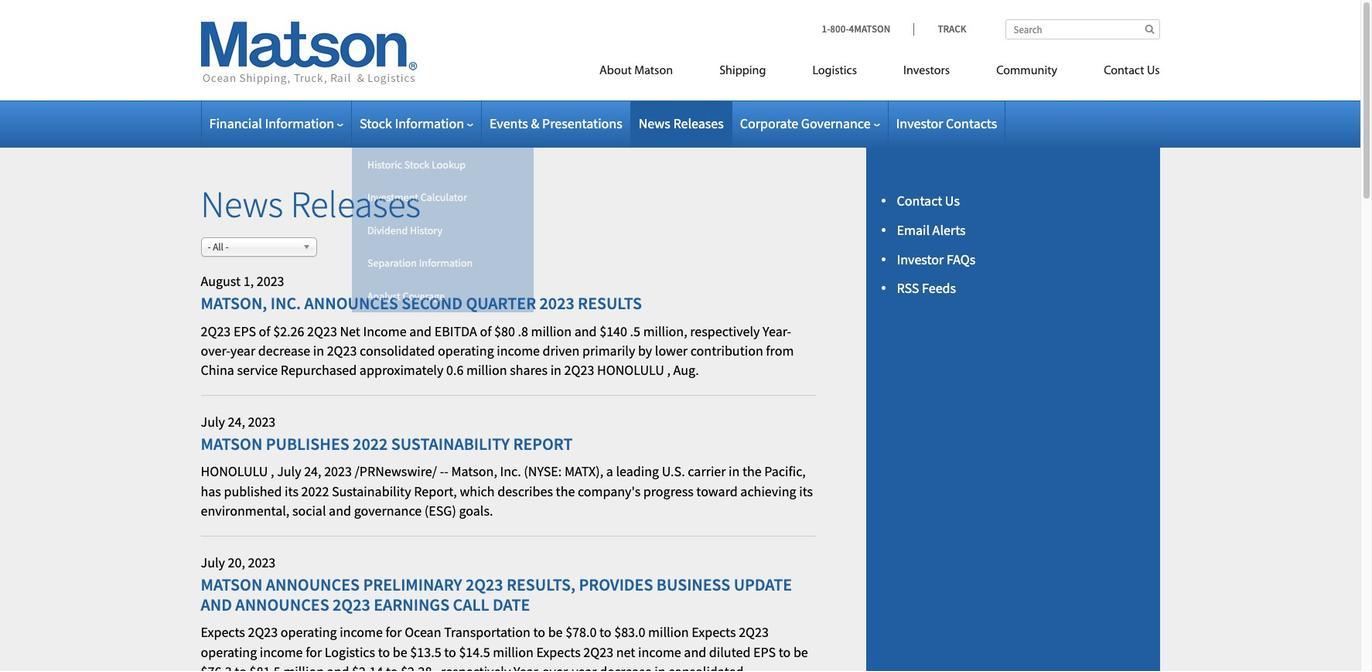 Task type: locate. For each thing, give the bounding box(es) containing it.
analyst
[[367, 289, 401, 303]]

1 vertical spatial 2022
[[301, 482, 329, 500]]

1 horizontal spatial contact us link
[[1081, 57, 1160, 89]]

decrease down $2.26 on the left
[[258, 342, 310, 360]]

1 vertical spatial ,
[[271, 463, 274, 481]]

alerts
[[933, 221, 966, 239]]

pacific,
[[765, 463, 806, 481]]

0 horizontal spatial us
[[945, 192, 960, 210]]

matson image
[[201, 22, 417, 85]]

investment calculator link
[[352, 181, 534, 214]]

2023 inside july 20, 2023 matson announces preliminary 2q23 results, provides business update and announces 2q23 earnings call date
[[248, 554, 276, 572]]

- all - link
[[201, 237, 317, 257]]

expects down and
[[201, 624, 245, 642]]

financial information
[[209, 115, 334, 132]]

0 horizontal spatial year
[[230, 342, 255, 360]]

1 horizontal spatial us
[[1147, 65, 1160, 77]]

2023 inside the july 24, 2023 matson publishes 2022 sustainability report
[[248, 413, 276, 431]]

0 horizontal spatial eps
[[234, 322, 256, 340]]

and left the $2.14
[[327, 663, 349, 672]]

0 horizontal spatial operating
[[201, 643, 257, 661]]

july 24, 2023 matson publishes 2022 sustainability report
[[201, 413, 573, 455]]

diluted
[[709, 643, 751, 661]]

decrease inside 2q23 eps of $2.26 2q23 net income and ebitda of $80 .8 million and $140 .5 million, respectively year- over-year decrease in 2q23 consolidated operating income driven primarily by lower contribution from china service repurchased approximately 0.6 million shares in 2q23 honolulu , aug.
[[258, 342, 310, 360]]

, left aug.
[[667, 361, 671, 379]]

0 vertical spatial respectively
[[690, 322, 760, 340]]

1 horizontal spatial million
[[493, 643, 534, 661]]

expects down $78.0
[[536, 643, 581, 661]]

july for publishes
[[201, 413, 225, 431]]

1 vertical spatial july
[[277, 463, 301, 481]]

inc.
[[500, 463, 521, 481]]

investors
[[904, 65, 950, 77]]

0 horizontal spatial decrease
[[258, 342, 310, 360]]

1 matson from the top
[[201, 433, 263, 455]]

by
[[638, 342, 652, 360]]

0 horizontal spatial be
[[393, 643, 408, 661]]

operating up $76.3
[[201, 643, 257, 661]]

shipping
[[720, 65, 766, 77]]

feeds
[[922, 280, 956, 297]]

matson up has
[[201, 433, 263, 455]]

news
[[639, 115, 671, 132], [201, 181, 283, 227]]

0 horizontal spatial 24,
[[228, 413, 245, 431]]

24, inside the july 24, 2023 matson publishes 2022 sustainability report
[[228, 413, 245, 431]]

1-800-4matson link
[[822, 22, 914, 36]]

2 vertical spatial operating
[[201, 643, 257, 661]]

july inside honolulu , july 24, 2023 /prnewswire/ -- matson, inc. (nyse: matx), a leading u.s. carrier in the pacific, has published its 2022 sustainability report, which describes the company's progress toward achieving its environmental, social and governance (esg) goals.
[[277, 463, 301, 481]]

investor up rss feeds link
[[897, 250, 944, 268]]

investment calculator
[[367, 191, 467, 205]]

income inside 2q23 eps of $2.26 2q23 net income and ebitda of $80 .8 million and $140 .5 million, respectively year- over-year decrease in 2q23 consolidated operating income driven primarily by lower contribution from china service repurchased approximately 0.6 million shares in 2q23 honolulu , aug.
[[497, 342, 540, 360]]

contact us inside top menu navigation
[[1104, 65, 1160, 77]]

0 vertical spatial 24,
[[228, 413, 245, 431]]

million right $83.0
[[648, 624, 689, 642]]

stock left lookup
[[404, 158, 430, 172]]

year
[[230, 342, 255, 360], [572, 663, 597, 672]]

publishes
[[266, 433, 349, 455]]

matson
[[201, 433, 263, 455], [201, 574, 263, 595]]

year up service
[[230, 342, 255, 360]]

matson,
[[201, 293, 267, 314]]

1 vertical spatial 24,
[[304, 463, 321, 481]]

and right social
[[329, 502, 351, 520]]

0 vertical spatial over-
[[201, 342, 230, 360]]

contact us
[[1104, 65, 1160, 77], [897, 192, 960, 210]]

contact us link up email alerts link
[[897, 192, 960, 210]]

announces down social
[[266, 574, 360, 595]]

2 vertical spatial ,
[[435, 663, 438, 672]]

investor for investor contacts
[[896, 115, 943, 132]]

results
[[578, 293, 642, 314]]

year down $78.0
[[572, 663, 597, 672]]

2023
[[257, 273, 284, 290], [540, 293, 575, 314], [248, 413, 276, 431], [324, 463, 352, 481], [248, 554, 276, 572]]

and down the matson, inc. announces second quarter 2023 results link
[[409, 322, 432, 340]]

0 vertical spatial year-
[[763, 322, 792, 340]]

1 horizontal spatial consolidated
[[669, 663, 744, 672]]

, up published
[[271, 463, 274, 481]]

0 horizontal spatial respectively
[[441, 663, 511, 672]]

0 horizontal spatial for
[[306, 643, 322, 661]]

0 horizontal spatial releases
[[291, 181, 421, 227]]

.5 million,
[[630, 322, 688, 340]]

1 horizontal spatial its
[[799, 482, 813, 500]]

contact inside top menu navigation
[[1104, 65, 1145, 77]]

2023 for matson, inc. announces second quarter 2023 results
[[257, 273, 284, 290]]

contact us up email alerts link
[[897, 192, 960, 210]]

matson announces preliminary 2q23 results, provides business update and announces 2q23 earnings call date link
[[201, 574, 792, 616]]

1 vertical spatial eps
[[754, 643, 776, 661]]

net
[[616, 643, 636, 661]]

0 horizontal spatial its
[[285, 482, 299, 500]]

1 horizontal spatial for
[[386, 624, 402, 642]]

inc.
[[271, 293, 301, 314]]

Search search field
[[1005, 19, 1160, 39]]

1 vertical spatial stock
[[404, 158, 430, 172]]

1 horizontal spatial of
[[480, 322, 492, 340]]

investor
[[896, 115, 943, 132], [897, 250, 944, 268]]

2023 for matson announces preliminary 2q23 results, provides business update and announces 2q23 earnings call date
[[248, 554, 276, 572]]

operating down ebitda
[[438, 342, 494, 360]]

1 horizontal spatial year
[[572, 663, 597, 672]]

million right $81.5
[[283, 663, 324, 672]]

0 vertical spatial logistics
[[813, 65, 857, 77]]

stock up historic
[[360, 115, 392, 132]]

its down pacific,
[[799, 482, 813, 500]]

over- up 'china'
[[201, 342, 230, 360]]

0 vertical spatial million
[[648, 624, 689, 642]]

1 horizontal spatial 2022
[[353, 433, 388, 455]]

goals.
[[459, 502, 493, 520]]

stock information
[[360, 115, 464, 132]]

honolulu
[[597, 361, 664, 379], [201, 463, 268, 481]]

investor for investor faqs
[[897, 250, 944, 268]]

year- down transportation
[[514, 663, 542, 672]]

$2.26
[[273, 322, 304, 340]]

investor contacts
[[896, 115, 997, 132]]

1 horizontal spatial contact
[[1104, 65, 1145, 77]]

1 its from the left
[[285, 482, 299, 500]]

matson,
[[451, 463, 497, 481]]

presentations
[[542, 115, 623, 132]]

announces up net
[[304, 293, 398, 314]]

honolulu down by
[[597, 361, 664, 379]]

contact us link
[[1081, 57, 1160, 89], [897, 192, 960, 210]]

events
[[490, 115, 528, 132]]

consolidated up approximately
[[360, 342, 435, 360]]

historic stock lookup link
[[352, 149, 534, 181]]

us down search icon
[[1147, 65, 1160, 77]]

and
[[409, 322, 432, 340], [575, 322, 597, 340], [329, 502, 351, 520], [684, 643, 707, 661], [327, 663, 349, 672]]

releases down historic
[[291, 181, 421, 227]]

, inside honolulu , july 24, 2023 /prnewswire/ -- matson, inc. (nyse: matx), a leading u.s. carrier in the pacific, has published its 2022 sustainability report, which describes the company's progress toward achieving its environmental, social and governance (esg) goals.
[[271, 463, 274, 481]]

0 horizontal spatial news releases
[[201, 181, 421, 227]]

0 horizontal spatial ,
[[271, 463, 274, 481]]

to left $83.0
[[600, 624, 612, 642]]

2 horizontal spatial operating
[[438, 342, 494, 360]]

us inside top menu navigation
[[1147, 65, 1160, 77]]

0 horizontal spatial consolidated
[[360, 342, 435, 360]]

releases down shipping link
[[673, 115, 724, 132]]

2 vertical spatial july
[[201, 554, 225, 572]]

logistics down 800-
[[813, 65, 857, 77]]

carrier
[[688, 463, 726, 481]]

income up $81.5
[[260, 643, 303, 661]]

be up $2.28
[[393, 643, 408, 661]]

0 vertical spatial matson
[[201, 433, 263, 455]]

progress
[[644, 482, 694, 500]]

2q23 left earnings
[[333, 594, 370, 616]]

announces
[[304, 293, 398, 314], [266, 574, 360, 595], [235, 594, 329, 616]]

contact up email
[[897, 192, 943, 210]]

eps down 'matson,'
[[234, 322, 256, 340]]

of
[[259, 322, 270, 340], [480, 322, 492, 340]]

separation information
[[367, 256, 473, 270]]

1 horizontal spatial 24,
[[304, 463, 321, 481]]

1 vertical spatial consolidated
[[669, 663, 744, 672]]

governance
[[801, 115, 871, 132]]

expects
[[201, 624, 245, 642], [692, 624, 736, 642], [536, 643, 581, 661]]

of left $2.26 on the left
[[259, 322, 270, 340]]

contact us down search icon
[[1104, 65, 1160, 77]]

ebitda
[[435, 322, 477, 340]]

year- inside expects 2q23 operating income for ocean transportation to be $78.0 to $83.0 million expects 2q23 operating income for logistics to be $13.5 to $14.5 million expects 2q23 net income and diluted eps to be $76.3 to $81.5 million and $2.14 to $2.28 , respectively year-over-year decrease in consolidated
[[514, 663, 542, 672]]

year- up from
[[763, 322, 792, 340]]

0 vertical spatial honolulu
[[597, 361, 664, 379]]

information right financial on the top of page
[[265, 115, 334, 132]]

over-
[[201, 342, 230, 360], [542, 663, 572, 672]]

2023 right 20,
[[248, 554, 276, 572]]

1 horizontal spatial contact us
[[1104, 65, 1160, 77]]

business
[[657, 574, 731, 595]]

over- down $78.0
[[542, 663, 572, 672]]

rss feeds link
[[897, 280, 956, 297]]

us up alerts on the right top
[[945, 192, 960, 210]]

1 vertical spatial honolulu
[[201, 463, 268, 481]]

1 horizontal spatial respectively
[[690, 322, 760, 340]]

0 vertical spatial ,
[[667, 361, 671, 379]]

eps
[[234, 322, 256, 340], [754, 643, 776, 661]]

&
[[531, 115, 540, 132]]

matson inside july 20, 2023 matson announces preliminary 2q23 results, provides business update and announces 2q23 earnings call date
[[201, 574, 263, 595]]

2022 up /prnewswire/
[[353, 433, 388, 455]]

0 vertical spatial year
[[230, 342, 255, 360]]

over- inside expects 2q23 operating income for ocean transportation to be $78.0 to $83.0 million expects 2q23 operating income for logistics to be $13.5 to $14.5 million expects 2q23 net income and diluted eps to be $76.3 to $81.5 million and $2.14 to $2.28 , respectively year-over-year decrease in consolidated
[[542, 663, 572, 672]]

decrease down net
[[600, 663, 652, 672]]

2022 up social
[[301, 482, 329, 500]]

investor down investors link
[[896, 115, 943, 132]]

1 vertical spatial contact us link
[[897, 192, 960, 210]]

eps right the diluted
[[754, 643, 776, 661]]

in inside honolulu , july 24, 2023 /prnewswire/ -- matson, inc. (nyse: matx), a leading u.s. carrier in the pacific, has published its 2022 sustainability report, which describes the company's progress toward achieving its environmental, social and governance (esg) goals.
[[729, 463, 740, 481]]

0 vertical spatial releases
[[673, 115, 724, 132]]

july down "publishes"
[[277, 463, 301, 481]]

respectively inside expects 2q23 operating income for ocean transportation to be $78.0 to $83.0 million expects 2q23 operating income for logistics to be $13.5 to $14.5 million expects 2q23 net income and diluted eps to be $76.3 to $81.5 million and $2.14 to $2.28 , respectively year-over-year decrease in consolidated
[[441, 663, 511, 672]]

july left 20,
[[201, 554, 225, 572]]

, down $13.5 at bottom left
[[435, 663, 438, 672]]

1 vertical spatial million
[[493, 643, 534, 661]]

1 vertical spatial logistics
[[325, 643, 375, 661]]

eps inside expects 2q23 operating income for ocean transportation to be $78.0 to $83.0 million expects 2q23 operating income for logistics to be $13.5 to $14.5 million expects 2q23 net income and diluted eps to be $76.3 to $81.5 million and $2.14 to $2.28 , respectively year-over-year decrease in consolidated
[[754, 643, 776, 661]]

2023 up sustainability
[[324, 463, 352, 481]]

0 vertical spatial news releases
[[639, 115, 724, 132]]

history
[[410, 223, 443, 237]]

us
[[1147, 65, 1160, 77], [945, 192, 960, 210]]

honolulu inside honolulu , july 24, 2023 /prnewswire/ -- matson, inc. (nyse: matx), a leading u.s. carrier in the pacific, has published its 2022 sustainability report, which describes the company's progress toward achieving its environmental, social and governance (esg) goals.
[[201, 463, 268, 481]]

24, down 'china'
[[228, 413, 245, 431]]

, inside expects 2q23 operating income for ocean transportation to be $78.0 to $83.0 million expects 2q23 operating income for logistics to be $13.5 to $14.5 million expects 2q23 net income and diluted eps to be $76.3 to $81.5 million and $2.14 to $2.28 , respectively year-over-year decrease in consolidated
[[435, 663, 438, 672]]

1 horizontal spatial honolulu
[[597, 361, 664, 379]]

contact us link down search icon
[[1081, 57, 1160, 89]]

news releases down matson
[[639, 115, 724, 132]]

2 horizontal spatial ,
[[667, 361, 671, 379]]

email
[[897, 221, 930, 239]]

1 horizontal spatial operating
[[281, 624, 337, 642]]

contact
[[1104, 65, 1145, 77], [897, 192, 943, 210]]

call
[[453, 594, 489, 616]]

2023 up "publishes"
[[248, 413, 276, 431]]

2023 right 1,
[[257, 273, 284, 290]]

0 vertical spatial 2022
[[353, 433, 388, 455]]

track link
[[914, 22, 967, 36]]

be left $78.0
[[548, 624, 563, 642]]

news up - all - 'link'
[[201, 181, 283, 227]]

news releases up - all - 'link'
[[201, 181, 421, 227]]

1 vertical spatial year-
[[514, 663, 542, 672]]

investor faqs link
[[897, 250, 976, 268]]

july down 'china'
[[201, 413, 225, 431]]

news down matson
[[639, 115, 671, 132]]

0 vertical spatial decrease
[[258, 342, 310, 360]]

be right the diluted
[[794, 643, 808, 661]]

1 horizontal spatial the
[[743, 463, 762, 481]]

income up shares
[[497, 342, 540, 360]]

its
[[285, 482, 299, 500], [799, 482, 813, 500]]

sustainability
[[332, 482, 411, 500]]

matson for matson publishes 2022 sustainability report
[[201, 433, 263, 455]]

24,
[[228, 413, 245, 431], [304, 463, 321, 481]]

information down dividend history link
[[419, 256, 473, 270]]

million down transportation
[[493, 643, 534, 661]]

2 matson from the top
[[201, 574, 263, 595]]

$13.5
[[410, 643, 441, 661]]

the up achieving at bottom right
[[743, 463, 762, 481]]

quarter
[[466, 293, 536, 314]]

july inside july 20, 2023 matson announces preliminary 2q23 results, provides business update and announces 2q23 earnings call date
[[201, 554, 225, 572]]

1 vertical spatial decrease
[[600, 663, 652, 672]]

and left $140
[[575, 322, 597, 340]]

0 vertical spatial operating
[[438, 342, 494, 360]]

2023 for matson publishes 2022 sustainability report
[[248, 413, 276, 431]]

0 horizontal spatial stock
[[360, 115, 392, 132]]

0 horizontal spatial million
[[283, 663, 324, 672]]

approximately
[[360, 361, 444, 379]]

the down matx),
[[556, 482, 575, 500]]

stock inside historic stock lookup link
[[404, 158, 430, 172]]

0 vertical spatial eps
[[234, 322, 256, 340]]

dividend history
[[367, 223, 443, 237]]

information for separation information
[[419, 256, 473, 270]]

of left $80
[[480, 322, 492, 340]]

1 horizontal spatial over-
[[542, 663, 572, 672]]

contact down search search box
[[1104, 65, 1145, 77]]

0 horizontal spatial logistics
[[325, 643, 375, 661]]

0 horizontal spatial over-
[[201, 342, 230, 360]]

respectively inside 2q23 eps of $2.26 2q23 net income and ebitda of $80 .8 million and $140 .5 million, respectively year- over-year decrease in 2q23 consolidated operating income driven primarily by lower contribution from china service repurchased approximately 0.6 million shares in 2q23 honolulu , aug.
[[690, 322, 760, 340]]

respectively up contribution
[[690, 322, 760, 340]]

matson inside the july 24, 2023 matson publishes 2022 sustainability report
[[201, 433, 263, 455]]

0 vertical spatial contact us
[[1104, 65, 1160, 77]]

1 vertical spatial respectively
[[441, 663, 511, 672]]

0 horizontal spatial 2022
[[301, 482, 329, 500]]

0 vertical spatial news
[[639, 115, 671, 132]]

its up social
[[285, 482, 299, 500]]

to left $14.5
[[444, 643, 456, 661]]

achieving
[[741, 482, 797, 500]]

historic stock lookup
[[367, 158, 466, 172]]

corporate
[[740, 115, 799, 132]]

0 vertical spatial consolidated
[[360, 342, 435, 360]]

respectively down $14.5
[[441, 663, 511, 672]]

0 horizontal spatial the
[[556, 482, 575, 500]]

repurchased
[[281, 361, 357, 379]]

results,
[[507, 574, 576, 595]]

information for financial information
[[265, 115, 334, 132]]

0 vertical spatial investor
[[896, 115, 943, 132]]

update
[[734, 574, 792, 595]]

1 horizontal spatial decrease
[[600, 663, 652, 672]]

1 horizontal spatial year-
[[763, 322, 792, 340]]

about matson
[[600, 65, 673, 77]]

1 horizontal spatial logistics
[[813, 65, 857, 77]]

24, down "publishes"
[[304, 463, 321, 481]]

0 horizontal spatial year-
[[514, 663, 542, 672]]

2q23 down $78.0
[[584, 643, 614, 661]]

0 vertical spatial contact
[[1104, 65, 1145, 77]]

1 vertical spatial matson
[[201, 574, 263, 595]]

logistics up the $2.14
[[325, 643, 375, 661]]

matson down 20,
[[201, 574, 263, 595]]

operating inside 2q23 eps of $2.26 2q23 net income and ebitda of $80 .8 million and $140 .5 million, respectively year- over-year decrease in 2q23 consolidated operating income driven primarily by lower contribution from china service repurchased approximately 0.6 million shares in 2q23 honolulu , aug.
[[438, 342, 494, 360]]

1 horizontal spatial stock
[[404, 158, 430, 172]]

honolulu up published
[[201, 463, 268, 481]]

decrease
[[258, 342, 310, 360], [600, 663, 652, 672]]

information up historic stock lookup in the left of the page
[[395, 115, 464, 132]]

july inside the july 24, 2023 matson publishes 2022 sustainability report
[[201, 413, 225, 431]]

expects up the diluted
[[692, 624, 736, 642]]

consolidated down the diluted
[[669, 663, 744, 672]]

over- inside 2q23 eps of $2.26 2q23 net income and ebitda of $80 .8 million and $140 .5 million, respectively year- over-year decrease in 2q23 consolidated operating income driven primarily by lower contribution from china service repurchased approximately 0.6 million shares in 2q23 honolulu , aug.
[[201, 342, 230, 360]]

None search field
[[1005, 19, 1160, 39]]

august 1, 2023 matson, inc. announces second quarter 2023 results
[[201, 273, 642, 314]]

1 vertical spatial contact us
[[897, 192, 960, 210]]

year inside 2q23 eps of $2.26 2q23 net income and ebitda of $80 .8 million and $140 .5 million, respectively year- over-year decrease in 2q23 consolidated operating income driven primarily by lower contribution from china service repurchased approximately 0.6 million shares in 2q23 honolulu , aug.
[[230, 342, 255, 360]]



Task type: describe. For each thing, give the bounding box(es) containing it.
logistics link
[[789, 57, 880, 89]]

china
[[201, 361, 234, 379]]

corporate governance
[[740, 115, 871, 132]]

track
[[938, 22, 967, 36]]

and inside honolulu , july 24, 2023 /prnewswire/ -- matson, inc. (nyse: matx), a leading u.s. carrier in the pacific, has published its 2022 sustainability report, which describes the company's progress toward achieving its environmental, social and governance (esg) goals.
[[329, 502, 351, 520]]

1 vertical spatial the
[[556, 482, 575, 500]]

honolulu inside 2q23 eps of $2.26 2q23 net income and ebitda of $80 .8 million and $140 .5 million, respectively year- over-year decrease in 2q23 consolidated operating income driven primarily by lower contribution from china service repurchased approximately 0.6 million shares in 2q23 honolulu , aug.
[[597, 361, 664, 379]]

2q23 up $81.5
[[248, 624, 278, 642]]

financial
[[209, 115, 262, 132]]

decrease inside expects 2q23 operating income for ocean transportation to be $78.0 to $83.0 million expects 2q23 operating income for logistics to be $13.5 to $14.5 million expects 2q23 net income and diluted eps to be $76.3 to $81.5 million and $2.14 to $2.28 , respectively year-over-year decrease in consolidated
[[600, 663, 652, 672]]

1 vertical spatial releases
[[291, 181, 421, 227]]

$2.28
[[401, 663, 432, 672]]

july for announces
[[201, 554, 225, 572]]

analyst coverage
[[367, 289, 445, 303]]

0 horizontal spatial contact
[[897, 192, 943, 210]]

2q23 down driven
[[564, 361, 594, 379]]

1 horizontal spatial expects
[[536, 643, 581, 661]]

2 vertical spatial million
[[283, 663, 324, 672]]

aug.
[[674, 361, 699, 379]]

2023 up .8 million
[[540, 293, 575, 314]]

2 horizontal spatial expects
[[692, 624, 736, 642]]

coverage
[[403, 289, 445, 303]]

2 its from the left
[[799, 482, 813, 500]]

from
[[766, 342, 794, 360]]

transportation
[[444, 624, 531, 642]]

driven
[[543, 342, 580, 360]]

1 vertical spatial news
[[201, 181, 283, 227]]

year- inside 2q23 eps of $2.26 2q23 net income and ebitda of $80 .8 million and $140 .5 million, respectively year- over-year decrease in 2q23 consolidated operating income driven primarily by lower contribution from china service repurchased approximately 0.6 million shares in 2q23 honolulu , aug.
[[763, 322, 792, 340]]

community link
[[973, 57, 1081, 89]]

a
[[606, 463, 613, 481]]

governance
[[354, 502, 422, 520]]

separation
[[367, 256, 417, 270]]

0 horizontal spatial contact us
[[897, 192, 960, 210]]

service
[[237, 361, 278, 379]]

dividend
[[367, 223, 408, 237]]

to up the $2.14
[[378, 643, 390, 661]]

stock information link
[[360, 115, 473, 132]]

20,
[[228, 554, 245, 572]]

primarily
[[583, 342, 635, 360]]

historic
[[367, 158, 402, 172]]

net
[[340, 322, 360, 340]]

dividend history link
[[352, 214, 534, 247]]

lower
[[655, 342, 688, 360]]

second
[[402, 293, 463, 314]]

calculator
[[421, 191, 467, 205]]

financial information link
[[209, 115, 344, 132]]

about matson link
[[576, 57, 696, 89]]

eps inside 2q23 eps of $2.26 2q23 net income and ebitda of $80 .8 million and $140 .5 million, respectively year- over-year decrease in 2q23 consolidated operating income driven primarily by lower contribution from china service repurchased approximately 0.6 million shares in 2q23 honolulu , aug.
[[234, 322, 256, 340]]

to right the diluted
[[779, 643, 791, 661]]

provides
[[579, 574, 653, 595]]

2q23 up the diluted
[[739, 624, 769, 642]]

0 horizontal spatial expects
[[201, 624, 245, 642]]

preliminary
[[363, 574, 462, 595]]

matson for matson announces preliminary 2q23 results, provides business update and announces 2q23 earnings call date
[[201, 574, 263, 595]]

1 horizontal spatial be
[[548, 624, 563, 642]]

0 vertical spatial contact us link
[[1081, 57, 1160, 89]]

contribution
[[691, 342, 763, 360]]

expects 2q23 operating income for ocean transportation to be $78.0 to $83.0 million expects 2q23 operating income for logistics to be $13.5 to $14.5 million expects 2q23 net income and diluted eps to be $76.3 to $81.5 million and $2.14 to $2.28 , respectively year-over-year decrease in consolidated
[[201, 624, 808, 672]]

1 horizontal spatial news releases
[[639, 115, 724, 132]]

honolulu , july 24, 2023 /prnewswire/ -- matson, inc. (nyse: matx), a leading u.s. carrier in the pacific, has published its 2022 sustainability report, which describes the company's progress toward achieving its environmental, social and governance (esg) goals.
[[201, 463, 813, 520]]

and left the diluted
[[684, 643, 707, 661]]

corporate governance link
[[740, 115, 880, 132]]

2 horizontal spatial be
[[794, 643, 808, 661]]

2q23 eps of $2.26 2q23 net income and ebitda of $80 .8 million and $140 .5 million, respectively year- over-year decrease in 2q23 consolidated operating income driven primarily by lower contribution from china service repurchased approximately 0.6 million shares in 2q23 honolulu , aug.
[[201, 322, 794, 379]]

environmental,
[[201, 502, 290, 520]]

1-800-4matson
[[822, 22, 891, 36]]

2q23 up transportation
[[466, 574, 503, 595]]

$81.5
[[250, 663, 281, 672]]

events & presentations
[[490, 115, 623, 132]]

investor faqs
[[897, 250, 976, 268]]

2q23 left net
[[307, 322, 337, 340]]

faqs
[[947, 250, 976, 268]]

(nyse:
[[524, 463, 562, 481]]

$80
[[494, 322, 515, 340]]

0 vertical spatial stock
[[360, 115, 392, 132]]

, inside 2q23 eps of $2.26 2q23 net income and ebitda of $80 .8 million and $140 .5 million, respectively year- over-year decrease in 2q23 consolidated operating income driven primarily by lower contribution from china service repurchased approximately 0.6 million shares in 2q23 honolulu , aug.
[[667, 361, 671, 379]]

leading
[[616, 463, 659, 481]]

4matson
[[849, 22, 891, 36]]

to left $81.5
[[235, 663, 247, 672]]

1 vertical spatial news releases
[[201, 181, 421, 227]]

consolidated inside expects 2q23 operating income for ocean transportation to be $78.0 to $83.0 million expects 2q23 operating income for logistics to be $13.5 to $14.5 million expects 2q23 net income and diluted eps to be $76.3 to $81.5 million and $2.14 to $2.28 , respectively year-over-year decrease in consolidated
[[669, 663, 744, 672]]

1,
[[243, 273, 254, 290]]

logistics inside expects 2q23 operating income for ocean transportation to be $78.0 to $83.0 million expects 2q23 operating income for logistics to be $13.5 to $14.5 million expects 2q23 net income and diluted eps to be $76.3 to $81.5 million and $2.14 to $2.28 , respectively year-over-year decrease in consolidated
[[325, 643, 375, 661]]

2022 inside the july 24, 2023 matson publishes 2022 sustainability report
[[353, 433, 388, 455]]

2q23 down 'matson,'
[[201, 322, 231, 340]]

2 horizontal spatial million
[[648, 624, 689, 642]]

$2.14
[[352, 663, 383, 672]]

- all -
[[208, 240, 229, 254]]

income up the $2.14
[[340, 624, 383, 642]]

top menu navigation
[[530, 57, 1160, 89]]

to right the $2.14
[[386, 663, 398, 672]]

contacts
[[946, 115, 997, 132]]

search image
[[1145, 24, 1155, 34]]

$140
[[600, 322, 627, 340]]

rss feeds
[[897, 280, 956, 297]]

24, inside honolulu , july 24, 2023 /prnewswire/ -- matson, inc. (nyse: matx), a leading u.s. carrier in the pacific, has published its 2022 sustainability report, which describes the company's progress toward achieving its environmental, social and governance (esg) goals.
[[304, 463, 321, 481]]

shipping link
[[696, 57, 789, 89]]

2q23 down net
[[327, 342, 357, 360]]

analyst coverage link
[[352, 280, 534, 313]]

shares
[[510, 361, 548, 379]]

social
[[292, 502, 326, 520]]

matson publishes 2022 sustainability report link
[[201, 433, 573, 455]]

email alerts
[[897, 221, 966, 239]]

800-
[[830, 22, 849, 36]]

2 of from the left
[[480, 322, 492, 340]]

announces inside "august 1, 2023 matson, inc. announces second quarter 2023 results"
[[304, 293, 398, 314]]

(esg)
[[425, 502, 456, 520]]

information for stock information
[[395, 115, 464, 132]]

about
[[600, 65, 632, 77]]

2022 inside honolulu , july 24, 2023 /prnewswire/ -- matson, inc. (nyse: matx), a leading u.s. carrier in the pacific, has published its 2022 sustainability report, which describes the company's progress toward achieving its environmental, social and governance (esg) goals.
[[301, 482, 329, 500]]

income right net
[[638, 643, 681, 661]]

events & presentations link
[[490, 115, 623, 132]]

$14.5
[[459, 643, 490, 661]]

community
[[997, 65, 1058, 77]]

0 vertical spatial for
[[386, 624, 402, 642]]

consolidated inside 2q23 eps of $2.26 2q23 net income and ebitda of $80 .8 million and $140 .5 million, respectively year- over-year decrease in 2q23 consolidated operating income driven primarily by lower contribution from china service repurchased approximately 0.6 million shares in 2q23 honolulu , aug.
[[360, 342, 435, 360]]

2023 inside honolulu , july 24, 2023 /prnewswire/ -- matson, inc. (nyse: matx), a leading u.s. carrier in the pacific, has published its 2022 sustainability report, which describes the company's progress toward achieving its environmental, social and governance (esg) goals.
[[324, 463, 352, 481]]

to left $78.0
[[533, 624, 545, 642]]

0 vertical spatial the
[[743, 463, 762, 481]]

date
[[493, 594, 530, 616]]

year inside expects 2q23 operating income for ocean transportation to be $78.0 to $83.0 million expects 2q23 operating income for logistics to be $13.5 to $14.5 million expects 2q23 net income and diluted eps to be $76.3 to $81.5 million and $2.14 to $2.28 , respectively year-over-year decrease in consolidated
[[572, 663, 597, 672]]

investors link
[[880, 57, 973, 89]]

company's
[[578, 482, 641, 500]]

matson
[[635, 65, 673, 77]]

logistics inside logistics link
[[813, 65, 857, 77]]

1 vertical spatial for
[[306, 643, 322, 661]]

1 of from the left
[[259, 322, 270, 340]]

income
[[363, 322, 407, 340]]

announces down 20,
[[235, 594, 329, 616]]

and
[[201, 594, 232, 616]]

1 horizontal spatial news
[[639, 115, 671, 132]]

1 horizontal spatial releases
[[673, 115, 724, 132]]

0 horizontal spatial contact us link
[[897, 192, 960, 210]]

describes
[[498, 482, 553, 500]]

ocean
[[405, 624, 441, 642]]

rss
[[897, 280, 919, 297]]

in inside expects 2q23 operating income for ocean transportation to be $78.0 to $83.0 million expects 2q23 operating income for logistics to be $13.5 to $14.5 million expects 2q23 net income and diluted eps to be $76.3 to $81.5 million and $2.14 to $2.28 , respectively year-over-year decrease in consolidated
[[655, 663, 666, 672]]

all
[[213, 240, 223, 254]]

published
[[224, 482, 282, 500]]

which
[[460, 482, 495, 500]]



Task type: vqa. For each thing, say whether or not it's contained in the screenshot.
THAN
no



